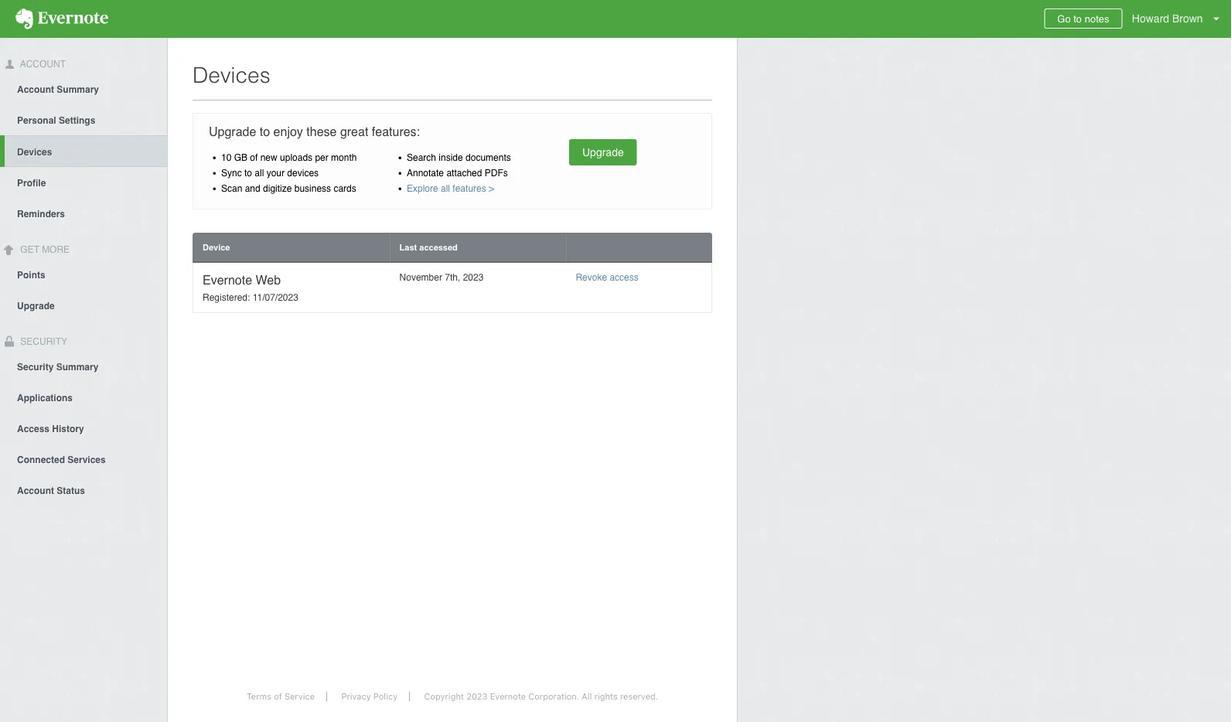 Task type: describe. For each thing, give the bounding box(es) containing it.
evernote inside evernote web registered: 11/07/2023
[[203, 273, 252, 287]]

accessed
[[419, 243, 458, 252]]

pdfs
[[485, 167, 508, 178]]

howard brown
[[1132, 12, 1203, 25]]

device
[[203, 243, 230, 252]]

evernote link
[[0, 0, 124, 38]]

terms of service
[[247, 692, 315, 702]]

account status link
[[0, 474, 167, 505]]

1 vertical spatial 2023
[[467, 692, 488, 702]]

rights
[[595, 692, 618, 702]]

>
[[489, 183, 494, 194]]

attached
[[447, 167, 482, 178]]

more
[[42, 244, 70, 255]]

revoke access
[[576, 272, 639, 283]]

month
[[331, 152, 357, 163]]

brown
[[1173, 12, 1203, 25]]

services
[[68, 454, 106, 465]]

terms
[[247, 692, 272, 702]]

go
[[1058, 13, 1071, 24]]

last accessed
[[400, 243, 458, 252]]

personal settings link
[[0, 104, 167, 135]]

privacy policy link
[[330, 692, 410, 702]]

privacy
[[341, 692, 371, 702]]

2 horizontal spatial upgrade
[[582, 146, 624, 159]]

evernote web registered: 11/07/2023
[[203, 273, 298, 303]]

privacy policy
[[341, 692, 398, 702]]

policy
[[373, 692, 398, 702]]

devices
[[287, 167, 319, 178]]

get
[[20, 244, 39, 255]]

reserved.
[[620, 692, 658, 702]]

november 7th, 2023
[[400, 272, 484, 283]]

points
[[17, 270, 45, 280]]

get more
[[18, 244, 70, 255]]

security summary link
[[0, 351, 167, 382]]

corporation.
[[529, 692, 580, 702]]

access
[[17, 423, 50, 434]]

devices link
[[5, 135, 167, 167]]

account for account status
[[17, 485, 54, 496]]

applications
[[17, 392, 73, 403]]

0 vertical spatial upgrade link
[[569, 139, 637, 166]]

search
[[407, 152, 436, 163]]

to for go
[[1074, 13, 1082, 24]]

business
[[295, 183, 331, 194]]

0 horizontal spatial upgrade link
[[0, 290, 167, 321]]

search inside documents annotate attached pdfs explore all features >
[[407, 152, 511, 194]]

new
[[260, 152, 277, 163]]

all
[[582, 692, 592, 702]]

of inside 10 gb of new uploads per month sync to all your devices scan and digitize business cards
[[250, 152, 258, 163]]

service
[[285, 692, 315, 702]]

account summary link
[[0, 73, 167, 104]]

howard brown link
[[1129, 0, 1232, 38]]

november
[[400, 272, 442, 283]]

uploads
[[280, 152, 313, 163]]

revoke
[[576, 272, 607, 283]]

cards
[[334, 183, 356, 194]]

connected services link
[[0, 444, 167, 474]]

copyright 2023 evernote corporation. all rights reserved.
[[424, 692, 658, 702]]

7th,
[[445, 272, 461, 283]]

applications link
[[0, 382, 167, 413]]

go to notes
[[1058, 13, 1110, 24]]

explore
[[407, 183, 438, 194]]

go to notes link
[[1045, 9, 1123, 29]]

web
[[256, 273, 281, 287]]

1 horizontal spatial upgrade
[[209, 125, 256, 139]]



Task type: locate. For each thing, give the bounding box(es) containing it.
0 vertical spatial devices
[[193, 63, 270, 87]]

connected services
[[17, 454, 106, 465]]

summary
[[57, 84, 99, 95], [56, 362, 99, 372]]

all right explore
[[441, 183, 450, 194]]

summary up personal settings link
[[57, 84, 99, 95]]

revoke access link
[[576, 272, 639, 283]]

1 horizontal spatial evernote
[[490, 692, 526, 702]]

10
[[221, 152, 232, 163]]

summary for account summary
[[57, 84, 99, 95]]

1 horizontal spatial to
[[260, 125, 270, 139]]

0 horizontal spatial all
[[255, 167, 264, 178]]

enjoy
[[274, 125, 303, 139]]

1 vertical spatial security
[[17, 362, 54, 372]]

all left your
[[255, 167, 264, 178]]

2 vertical spatial to
[[244, 167, 252, 178]]

all inside search inside documents annotate attached pdfs explore all features >
[[441, 183, 450, 194]]

profile
[[17, 178, 46, 189]]

and
[[245, 183, 260, 194]]

profile link
[[0, 167, 167, 198]]

summary for security summary
[[56, 362, 99, 372]]

sync
[[221, 167, 242, 178]]

great
[[340, 125, 368, 139]]

summary up applications link
[[56, 362, 99, 372]]

access history link
[[0, 413, 167, 444]]

inside
[[439, 152, 463, 163]]

account inside "link"
[[17, 485, 54, 496]]

evernote
[[203, 273, 252, 287], [490, 692, 526, 702]]

access
[[610, 272, 639, 283]]

per
[[315, 152, 329, 163]]

0 horizontal spatial upgrade
[[17, 301, 55, 311]]

registered:
[[203, 292, 250, 303]]

of right "terms"
[[274, 692, 282, 702]]

security
[[18, 336, 67, 347], [17, 362, 54, 372]]

10 gb of new uploads per month sync to all your devices scan and digitize business cards
[[221, 152, 357, 194]]

2 vertical spatial account
[[17, 485, 54, 496]]

features:
[[372, 125, 420, 139]]

0 vertical spatial account
[[18, 59, 66, 70]]

to
[[1074, 13, 1082, 24], [260, 125, 270, 139], [244, 167, 252, 178]]

security up applications
[[17, 362, 54, 372]]

1 vertical spatial to
[[260, 125, 270, 139]]

0 vertical spatial 2023
[[463, 272, 484, 283]]

account for account
[[18, 59, 66, 70]]

security for security
[[18, 336, 67, 347]]

0 horizontal spatial to
[[244, 167, 252, 178]]

0 vertical spatial of
[[250, 152, 258, 163]]

points link
[[0, 259, 167, 290]]

1 vertical spatial of
[[274, 692, 282, 702]]

account up personal
[[17, 84, 54, 95]]

1 vertical spatial devices
[[17, 147, 52, 158]]

evernote up 'registered:'
[[203, 273, 252, 287]]

explore all features > link
[[407, 183, 494, 194]]

to for upgrade
[[260, 125, 270, 139]]

features
[[453, 183, 486, 194]]

gb
[[234, 152, 248, 163]]

devices
[[193, 63, 270, 87], [17, 147, 52, 158]]

account up account summary
[[18, 59, 66, 70]]

2023
[[463, 272, 484, 283], [467, 692, 488, 702]]

howard
[[1132, 12, 1170, 25]]

1 vertical spatial upgrade link
[[0, 290, 167, 321]]

digitize
[[263, 183, 292, 194]]

1 vertical spatial upgrade
[[582, 146, 624, 159]]

1 horizontal spatial of
[[274, 692, 282, 702]]

0 vertical spatial upgrade
[[209, 125, 256, 139]]

to up the and
[[244, 167, 252, 178]]

scan
[[221, 183, 242, 194]]

personal settings
[[17, 115, 95, 126]]

status
[[57, 485, 85, 496]]

0 vertical spatial all
[[255, 167, 264, 178]]

account summary
[[17, 84, 99, 95]]

1 vertical spatial all
[[441, 183, 450, 194]]

1 horizontal spatial upgrade link
[[569, 139, 637, 166]]

to right 'go'
[[1074, 13, 1082, 24]]

reminders link
[[0, 198, 167, 229]]

access history
[[17, 423, 84, 434]]

account status
[[17, 485, 85, 496]]

of
[[250, 152, 258, 163], [274, 692, 282, 702]]

1 horizontal spatial all
[[441, 183, 450, 194]]

account
[[18, 59, 66, 70], [17, 84, 54, 95], [17, 485, 54, 496]]

2 horizontal spatial to
[[1074, 13, 1082, 24]]

copyright
[[424, 692, 464, 702]]

account down connected
[[17, 485, 54, 496]]

evernote image
[[0, 9, 124, 29]]

connected
[[17, 454, 65, 465]]

0 horizontal spatial of
[[250, 152, 258, 163]]

all inside 10 gb of new uploads per month sync to all your devices scan and digitize business cards
[[255, 167, 264, 178]]

2 vertical spatial upgrade
[[17, 301, 55, 311]]

last
[[400, 243, 417, 252]]

upgrade
[[209, 125, 256, 139], [582, 146, 624, 159], [17, 301, 55, 311]]

1 vertical spatial evernote
[[490, 692, 526, 702]]

2023 right 7th,
[[463, 272, 484, 283]]

annotate
[[407, 167, 444, 178]]

evernote left corporation.
[[490, 692, 526, 702]]

account for account summary
[[17, 84, 54, 95]]

1 vertical spatial summary
[[56, 362, 99, 372]]

security up the security summary
[[18, 336, 67, 347]]

security for security summary
[[17, 362, 54, 372]]

0 vertical spatial security
[[18, 336, 67, 347]]

1 vertical spatial account
[[17, 84, 54, 95]]

to inside 10 gb of new uploads per month sync to all your devices scan and digitize business cards
[[244, 167, 252, 178]]

2023 right the copyright
[[467, 692, 488, 702]]

security summary
[[17, 362, 99, 372]]

history
[[52, 423, 84, 434]]

0 horizontal spatial devices
[[17, 147, 52, 158]]

your
[[267, 167, 285, 178]]

1 horizontal spatial devices
[[193, 63, 270, 87]]

0 vertical spatial to
[[1074, 13, 1082, 24]]

0 vertical spatial evernote
[[203, 273, 252, 287]]

of right the gb
[[250, 152, 258, 163]]

notes
[[1085, 13, 1110, 24]]

personal
[[17, 115, 56, 126]]

11/07/2023
[[253, 292, 298, 303]]

0 horizontal spatial evernote
[[203, 273, 252, 287]]

reminders
[[17, 209, 65, 220]]

to left enjoy
[[260, 125, 270, 139]]

these
[[307, 125, 337, 139]]

terms of service link
[[235, 692, 327, 702]]

documents
[[466, 152, 511, 163]]

upgrade to enjoy these great features:
[[209, 125, 420, 139]]

settings
[[59, 115, 95, 126]]

0 vertical spatial summary
[[57, 84, 99, 95]]



Task type: vqa. For each thing, say whether or not it's contained in the screenshot.
e - copy 1
no



